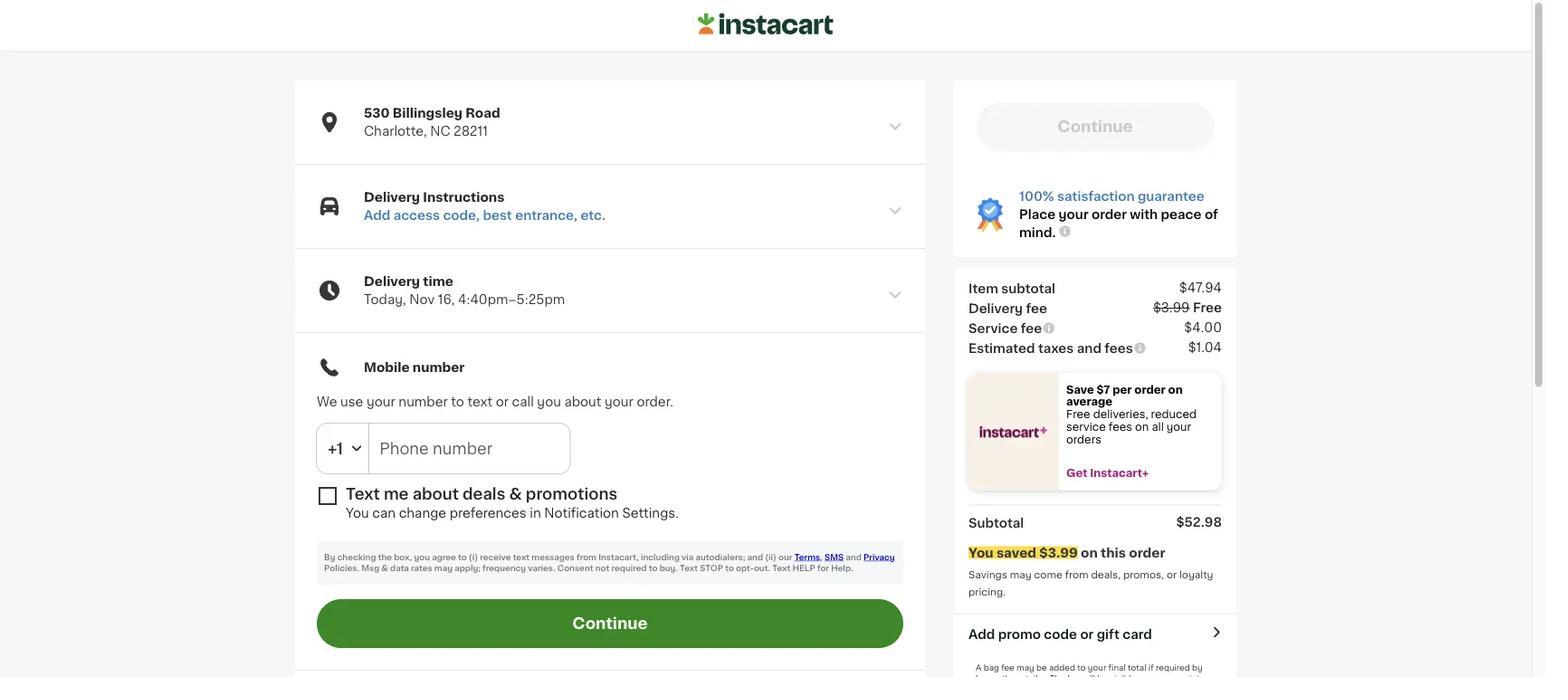 Task type: locate. For each thing, give the bounding box(es) containing it.
1 vertical spatial from
[[1065, 570, 1089, 580]]

$3.99 down '$47.94'
[[1153, 301, 1190, 314]]

text inside text me about deals & promotions you can change preferences in notification settings.
[[346, 487, 380, 502]]

final
[[1109, 664, 1126, 672]]

or down bag on the bottom of the page
[[991, 674, 1000, 677]]

you
[[537, 396, 561, 408], [414, 554, 430, 562]]

0 horizontal spatial text
[[346, 487, 380, 502]]

subtotal
[[969, 516, 1024, 529]]

delivery up today,
[[364, 275, 420, 288]]

or
[[496, 396, 509, 408], [1167, 570, 1177, 580], [1080, 628, 1094, 640], [991, 674, 1000, 677]]

1 horizontal spatial about
[[564, 396, 601, 408]]

buy.
[[660, 564, 678, 573]]

access
[[393, 209, 440, 222]]

added
[[1049, 664, 1075, 672]]

1 vertical spatial delivery
[[364, 275, 420, 288]]

0 horizontal spatial you
[[414, 554, 430, 562]]

0 vertical spatial free
[[1193, 301, 1222, 314]]

& right msg
[[381, 564, 388, 573]]

$3.99 free
[[1153, 301, 1222, 314]]

0 horizontal spatial you
[[346, 507, 369, 520]]

0 vertical spatial order
[[1092, 208, 1127, 221]]

notification
[[544, 507, 619, 520]]

delivery for add
[[364, 191, 420, 204]]

on down the total
[[1138, 674, 1149, 677]]

about inside text me about deals & promotions you can change preferences in notification settings.
[[412, 487, 459, 502]]

consent
[[557, 564, 593, 573]]

0 vertical spatial the
[[378, 554, 392, 562]]

or left 'gift' on the bottom right of the page
[[1080, 628, 1094, 640]]

msg
[[361, 564, 379, 573]]

and up help.
[[846, 554, 862, 562]]

0 vertical spatial $3.99
[[1153, 301, 1190, 314]]

1 vertical spatial fees
[[1109, 422, 1132, 432]]

about right "call"
[[564, 396, 601, 408]]

1 vertical spatial about
[[412, 487, 459, 502]]

you up rates
[[414, 554, 430, 562]]

0 vertical spatial fees
[[1105, 342, 1133, 354]]

you up savings
[[969, 546, 994, 559]]

your up the more info about 100% satisfaction guarantee "icon"
[[1059, 208, 1089, 221]]

delivery for today,
[[364, 275, 420, 288]]

delivery address image
[[887, 119, 903, 135]]

1 vertical spatial order
[[1135, 384, 1166, 395]]

be up retailer.
[[1036, 664, 1047, 672]]

text down via
[[680, 564, 698, 573]]

savings
[[969, 570, 1007, 580]]

instacart+
[[1090, 468, 1149, 478]]

add promo code or gift card
[[969, 628, 1152, 640]]

1 vertical spatial free
[[1066, 409, 1090, 419]]

free up service
[[1066, 409, 1090, 419]]

messages
[[532, 554, 575, 562]]

mobile
[[364, 361, 410, 374]]

order.
[[637, 396, 673, 408]]

come
[[1034, 570, 1063, 580]]

1 horizontal spatial add
[[969, 628, 995, 640]]

and right taxes
[[1077, 342, 1102, 354]]

not
[[595, 564, 609, 573]]

required
[[611, 564, 647, 573], [1156, 664, 1190, 672]]

1 horizontal spatial you
[[969, 546, 994, 559]]

required inside a bag fee may be added to your final total if required by law or the retailer. the fee will be visible on your receip
[[1156, 664, 1190, 672]]

you inside by checking the box, you agree to (i) receive text messages from instacart, including via autodialers; and (ii) our terms , sms and privacy policies. msg & data rates may apply; frequency varies. consent not required to buy. text stop to opt-out. text help for help.
[[414, 554, 430, 562]]

0 horizontal spatial $3.99
[[1039, 546, 1078, 559]]

and
[[1077, 342, 1102, 354], [747, 554, 763, 562], [846, 554, 862, 562]]

law
[[976, 674, 989, 677]]

number right mobile
[[413, 361, 465, 374]]

number down the mobile number
[[399, 396, 448, 408]]

loyalty
[[1179, 570, 1213, 580]]

be right will
[[1098, 674, 1108, 677]]

in
[[530, 507, 541, 520]]

100%
[[1019, 190, 1054, 203]]

your inside 'place your order with peace of mind.'
[[1059, 208, 1089, 221]]

0 vertical spatial add
[[364, 209, 390, 222]]

delivery up service
[[969, 302, 1023, 315]]

code,
[[443, 209, 480, 222]]

required right if
[[1156, 664, 1190, 672]]

nc
[[430, 125, 450, 138]]

opt-
[[736, 564, 754, 573]]

1 horizontal spatial be
[[1098, 674, 1108, 677]]

0 vertical spatial &
[[509, 487, 522, 502]]

530
[[364, 107, 390, 119]]

$47.94
[[1179, 281, 1222, 294]]

call
[[512, 396, 534, 408]]

1 horizontal spatial from
[[1065, 570, 1089, 580]]

1 vertical spatial text
[[513, 554, 530, 562]]

0 vertical spatial delivery
[[364, 191, 420, 204]]

order right per
[[1135, 384, 1166, 395]]

may inside savings may come from deals, promos, or loyalty pricing.
[[1010, 570, 1032, 580]]

today,
[[364, 293, 406, 306]]

about
[[564, 396, 601, 408], [412, 487, 459, 502]]

to inside a bag fee may be added to your final total if required by law or the retailer. the fee will be visible on your receip
[[1077, 664, 1086, 672]]

for
[[817, 564, 829, 573]]

& right deals
[[509, 487, 522, 502]]

0 horizontal spatial &
[[381, 564, 388, 573]]

fees up per
[[1105, 342, 1133, 354]]

or inside savings may come from deals, promos, or loyalty pricing.
[[1167, 570, 1177, 580]]

1 horizontal spatial required
[[1156, 664, 1190, 672]]

1 vertical spatial required
[[1156, 664, 1190, 672]]

add promo code or gift card button
[[969, 625, 1152, 643]]

text up can
[[346, 487, 380, 502]]

1 horizontal spatial &
[[509, 487, 522, 502]]

from up "consent"
[[577, 554, 597, 562]]

may down agree
[[434, 564, 453, 573]]

we use your number to text or call you about your order.
[[317, 396, 673, 408]]

text down our
[[772, 564, 791, 573]]

instructions
[[423, 191, 505, 204]]

settings.
[[622, 507, 679, 520]]

your right use
[[367, 396, 395, 408]]

required down instacart,
[[611, 564, 647, 573]]

you right "call"
[[537, 396, 561, 408]]

order down 100% satisfaction guarantee
[[1092, 208, 1127, 221]]

add up a
[[969, 628, 995, 640]]

the
[[378, 554, 392, 562], [1002, 674, 1015, 677]]

use
[[340, 396, 363, 408]]

0 horizontal spatial required
[[611, 564, 647, 573]]

taxes
[[1038, 342, 1074, 354]]

required inside by checking the box, you agree to (i) receive text messages from instacart, including via autodialers; and (ii) our terms , sms and privacy policies. msg & data rates may apply; frequency varies. consent not required to buy. text stop to opt-out. text help for help.
[[611, 564, 647, 573]]

you left can
[[346, 507, 369, 520]]

0 horizontal spatial text
[[467, 396, 493, 408]]

fees inside "save $7 per order on average free deliveries, reduced service fees on all your orders"
[[1109, 422, 1132, 432]]

we
[[317, 396, 337, 408]]

to down 'autodialers;'
[[725, 564, 734, 573]]

0 horizontal spatial be
[[1036, 664, 1047, 672]]

get instacart+ button
[[1059, 467, 1222, 480]]

delivery inside delivery instructions add access code, best entrance, etc.
[[364, 191, 420, 204]]

promo
[[998, 628, 1041, 640]]

order inside 'place your order with peace of mind.'
[[1092, 208, 1127, 221]]

help.
[[831, 564, 853, 573]]

1 vertical spatial you
[[414, 554, 430, 562]]

1 horizontal spatial text
[[513, 554, 530, 562]]

1 vertical spatial be
[[1098, 674, 1108, 677]]

may down 'saved'
[[1010, 570, 1032, 580]]

change
[[399, 507, 446, 520]]

add inside button
[[969, 628, 995, 640]]

text me about deals & promotions you can change preferences in notification settings.
[[346, 487, 679, 520]]

(i)
[[469, 554, 478, 562]]

add left access
[[364, 209, 390, 222]]

order up promos,
[[1129, 546, 1165, 559]]

1 horizontal spatial the
[[1002, 674, 1015, 677]]

to down including
[[649, 564, 658, 573]]

delivery inside delivery time today, nov 16, 4:40pm–5:25pm
[[364, 275, 420, 288]]

0 vertical spatial you
[[346, 507, 369, 520]]

1 vertical spatial &
[[381, 564, 388, 573]]

0 vertical spatial about
[[564, 396, 601, 408]]

to
[[451, 396, 464, 408], [458, 554, 467, 562], [649, 564, 658, 573], [725, 564, 734, 573], [1077, 664, 1086, 672]]

0 horizontal spatial from
[[577, 554, 597, 562]]

by
[[324, 554, 335, 562]]

total
[[1128, 664, 1146, 672]]

0 horizontal spatial add
[[364, 209, 390, 222]]

fees down deliveries,
[[1109, 422, 1132, 432]]

1 horizontal spatial you
[[537, 396, 561, 408]]

with
[[1130, 208, 1158, 221]]

by
[[1192, 664, 1203, 672]]

text up frequency
[[513, 554, 530, 562]]

delivery time image
[[887, 287, 903, 303]]

text left "call"
[[467, 396, 493, 408]]

1 vertical spatial the
[[1002, 674, 1015, 677]]

to left (i)
[[458, 554, 467, 562]]

(ii)
[[765, 554, 777, 562]]

best
[[483, 209, 512, 222]]

1 horizontal spatial text
[[680, 564, 698, 573]]

visible
[[1110, 674, 1136, 677]]

0 horizontal spatial the
[[378, 554, 392, 562]]

you
[[346, 507, 369, 520], [969, 546, 994, 559]]

deals
[[463, 487, 505, 502]]

and up out.
[[747, 554, 763, 562]]

promos,
[[1123, 570, 1164, 580]]

0 vertical spatial text
[[467, 396, 493, 408]]

your down reduced
[[1167, 422, 1191, 432]]

savings may come from deals, promos, or loyalty pricing.
[[969, 570, 1216, 597]]

the left box,
[[378, 554, 392, 562]]

peace
[[1161, 208, 1202, 221]]

1 horizontal spatial $3.99
[[1153, 301, 1190, 314]]

sms
[[825, 554, 844, 562]]

0 vertical spatial required
[[611, 564, 647, 573]]

delivery up access
[[364, 191, 420, 204]]

1 vertical spatial add
[[969, 628, 995, 640]]

save $7 per order on average free deliveries, reduced service fees on all your orders
[[1066, 384, 1199, 444]]

2 horizontal spatial and
[[1077, 342, 1102, 354]]

or left loyalty
[[1167, 570, 1177, 580]]

$3.99 up come
[[1039, 546, 1078, 559]]

from down you saved $3.99 on this order
[[1065, 570, 1089, 580]]

save
[[1066, 384, 1094, 395]]

0 vertical spatial you
[[537, 396, 561, 408]]

may up retailer.
[[1017, 664, 1034, 672]]

be
[[1036, 664, 1047, 672], [1098, 674, 1108, 677]]

0 horizontal spatial about
[[412, 487, 459, 502]]

or inside button
[[1080, 628, 1094, 640]]

1 vertical spatial number
[[399, 396, 448, 408]]

service
[[969, 322, 1018, 334]]

0 vertical spatial from
[[577, 554, 597, 562]]

preferences
[[450, 507, 527, 520]]

box,
[[394, 554, 412, 562]]

free up '$4.00'
[[1193, 301, 1222, 314]]

the left retailer.
[[1002, 674, 1015, 677]]

to up will
[[1077, 664, 1086, 672]]

on up reduced
[[1168, 384, 1183, 395]]

order inside "save $7 per order on average free deliveries, reduced service fees on all your orders"
[[1135, 384, 1166, 395]]

fee down subtotal at the right of page
[[1026, 302, 1047, 315]]

about up change at the bottom of the page
[[412, 487, 459, 502]]

0 horizontal spatial free
[[1066, 409, 1090, 419]]



Task type: vqa. For each thing, say whether or not it's contained in the screenshot.


Task type: describe. For each thing, give the bounding box(es) containing it.
per
[[1113, 384, 1132, 395]]

mobile number
[[364, 361, 465, 374]]

stop
[[700, 564, 723, 573]]

+1
[[328, 441, 343, 456]]

autodialers;
[[696, 554, 745, 562]]

16,
[[438, 293, 455, 306]]

can
[[372, 507, 396, 520]]

nov
[[409, 293, 435, 306]]

your left order.
[[605, 396, 634, 408]]

delivery instructions image
[[887, 203, 903, 219]]

1 vertical spatial $3.99
[[1039, 546, 1078, 559]]

instacart,
[[598, 554, 639, 562]]

promotions
[[526, 487, 618, 502]]

bag
[[984, 664, 999, 672]]

2 horizontal spatial text
[[772, 564, 791, 573]]

me
[[384, 487, 409, 502]]

or left "call"
[[496, 396, 509, 408]]

sms link
[[825, 554, 844, 562]]

rates
[[411, 564, 432, 573]]

place your order with peace of mind.
[[1019, 208, 1218, 239]]

continue
[[572, 616, 648, 631]]

fee down added
[[1067, 674, 1080, 677]]

,
[[820, 554, 823, 562]]

1 horizontal spatial and
[[846, 554, 862, 562]]

our
[[779, 554, 793, 562]]

from inside savings may come from deals, promos, or loyalty pricing.
[[1065, 570, 1089, 580]]

this
[[1101, 546, 1126, 559]]

home image
[[698, 10, 834, 38]]

2 vertical spatial order
[[1129, 546, 1165, 559]]

to up phone number telephone field
[[451, 396, 464, 408]]

more info about 100% satisfaction guarantee image
[[1058, 224, 1072, 239]]

all
[[1152, 422, 1164, 432]]

pricing.
[[969, 587, 1006, 597]]

the inside a bag fee may be added to your final total if required by law or the retailer. the fee will be visible on your receip
[[1002, 674, 1015, 677]]

you saved $3.99 on this order
[[969, 546, 1165, 559]]

may inside a bag fee may be added to your final total if required by law or the retailer. the fee will be visible on your receip
[[1017, 664, 1034, 672]]

road
[[465, 107, 500, 119]]

free inside "save $7 per order on average free deliveries, reduced service fees on all your orders"
[[1066, 409, 1090, 419]]

Select a country button
[[317, 424, 369, 473]]

the inside by checking the box, you agree to (i) receive text messages from instacart, including via autodialers; and (ii) our terms , sms and privacy policies. msg & data rates may apply; frequency varies. consent not required to buy. text stop to opt-out. text help for help.
[[378, 554, 392, 562]]

via
[[682, 554, 694, 562]]

reduced
[[1151, 409, 1197, 419]]

terms link
[[794, 554, 820, 562]]

add inside delivery instructions add access code, best entrance, etc.
[[364, 209, 390, 222]]

checking
[[337, 554, 376, 562]]

delivery instructions add access code, best entrance, etc.
[[364, 191, 605, 222]]

retailer.
[[1018, 674, 1048, 677]]

privacy link
[[864, 554, 895, 562]]

0 vertical spatial be
[[1036, 664, 1047, 672]]

your inside "save $7 per order on average free deliveries, reduced service fees on all your orders"
[[1167, 422, 1191, 432]]

service fee
[[969, 322, 1042, 334]]

average
[[1066, 397, 1113, 407]]

0 vertical spatial number
[[413, 361, 465, 374]]

get
[[1066, 468, 1088, 478]]

a
[[976, 664, 982, 672]]

billingsley
[[393, 107, 463, 119]]

may inside by checking the box, you agree to (i) receive text messages from instacart, including via autodialers; and (ii) our terms , sms and privacy policies. msg & data rates may apply; frequency varies. consent not required to buy. text stop to opt-out. text help for help.
[[434, 564, 453, 573]]

out.
[[754, 564, 770, 573]]

2 vertical spatial delivery
[[969, 302, 1023, 315]]

get instacart+
[[1066, 468, 1149, 478]]

will
[[1082, 674, 1095, 677]]

code
[[1044, 628, 1077, 640]]

etc.
[[581, 209, 605, 222]]

0 horizontal spatial and
[[747, 554, 763, 562]]

saved
[[997, 546, 1036, 559]]

& inside by checking the box, you agree to (i) receive text messages from instacart, including via autodialers; and (ii) our terms , sms and privacy policies. msg & data rates may apply; frequency varies. consent not required to buy. text stop to opt-out. text help for help.
[[381, 564, 388, 573]]

entrance,
[[515, 209, 577, 222]]

Phone number telephone field
[[369, 424, 570, 473]]

$7
[[1097, 384, 1110, 395]]

including
[[641, 554, 680, 562]]

on left this
[[1081, 546, 1098, 559]]

1 horizontal spatial free
[[1193, 301, 1222, 314]]

fee right bag on the bottom of the page
[[1001, 664, 1015, 672]]

apply;
[[455, 564, 481, 573]]

time
[[423, 275, 453, 288]]

from inside by checking the box, you agree to (i) receive text messages from instacart, including via autodialers; and (ii) our terms , sms and privacy policies. msg & data rates may apply; frequency varies. consent not required to buy. text stop to opt-out. text help for help.
[[577, 554, 597, 562]]

28211
[[454, 125, 488, 138]]

you inside text me about deals & promotions you can change preferences in notification settings.
[[346, 507, 369, 520]]

on inside a bag fee may be added to your final total if required by law or the retailer. the fee will be visible on your receip
[[1138, 674, 1149, 677]]

by checking the box, you agree to (i) receive text messages from instacart, including via autodialers; and (ii) our terms , sms and privacy policies. msg & data rates may apply; frequency varies. consent not required to buy. text stop to opt-out. text help for help.
[[324, 554, 895, 573]]

if
[[1149, 664, 1154, 672]]

a bag fee may be added to your final total if required by law or the retailer. the fee will be visible on your receip
[[976, 664, 1203, 677]]

orders
[[1066, 434, 1102, 444]]

your down if
[[1151, 674, 1169, 677]]

privacy
[[864, 554, 895, 562]]

delivery fee
[[969, 302, 1047, 315]]

your up will
[[1088, 664, 1106, 672]]

530 billingsley road charlotte, nc 28211
[[364, 107, 500, 138]]

charlotte,
[[364, 125, 427, 138]]

deliveries,
[[1093, 409, 1148, 419]]

fee up estimated taxes and fees
[[1021, 322, 1042, 334]]

receive
[[480, 554, 511, 562]]

1 vertical spatial you
[[969, 546, 994, 559]]

frequency
[[483, 564, 526, 573]]

on left all
[[1135, 422, 1149, 432]]

text inside by checking the box, you agree to (i) receive text messages from instacart, including via autodialers; and (ii) our terms , sms and privacy policies. msg & data rates may apply; frequency varies. consent not required to buy. text stop to opt-out. text help for help.
[[513, 554, 530, 562]]

4:40pm–5:25pm
[[458, 293, 565, 306]]

varies.
[[528, 564, 555, 573]]

& inside text me about deals & promotions you can change preferences in notification settings.
[[509, 487, 522, 502]]

deals,
[[1091, 570, 1121, 580]]

or inside a bag fee may be added to your final total if required by law or the retailer. the fee will be visible on your receip
[[991, 674, 1000, 677]]

data
[[390, 564, 409, 573]]

item subtotal
[[969, 282, 1055, 295]]

of
[[1205, 208, 1218, 221]]

subtotal
[[1001, 282, 1055, 295]]



